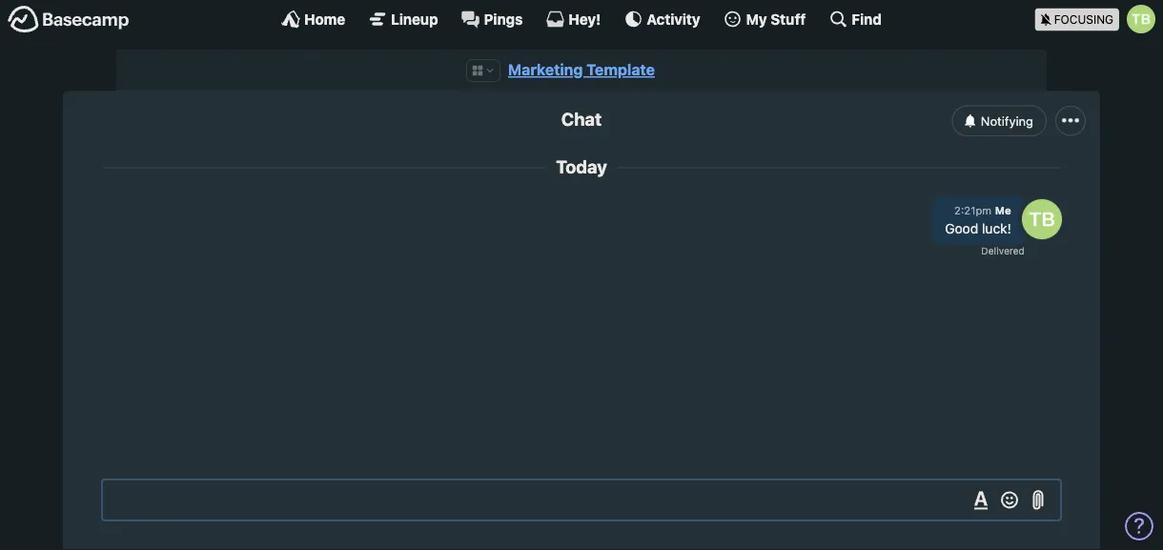 Task type: locate. For each thing, give the bounding box(es) containing it.
lineup link
[[368, 10, 438, 29]]

2:21pm link
[[955, 204, 992, 217]]

notifying link
[[952, 105, 1047, 136]]

my
[[746, 10, 767, 27]]

activity
[[647, 10, 700, 27]]

notifying
[[981, 113, 1034, 128]]

template
[[587, 61, 655, 79]]

tim burton image
[[1022, 199, 1062, 239]]

home
[[304, 10, 345, 27]]

hey! button
[[546, 10, 601, 29]]

luck!
[[982, 220, 1012, 236]]

None text field
[[101, 479, 1062, 522]]

stuff
[[771, 10, 806, 27]]

find
[[852, 10, 882, 27]]

my stuff button
[[723, 10, 806, 29]]

marketing
[[508, 61, 583, 79]]

main element
[[0, 0, 1163, 37]]

switch accounts image
[[8, 5, 130, 34]]



Task type: vqa. For each thing, say whether or not it's contained in the screenshot.
LINEUP link
yes



Task type: describe. For each thing, give the bounding box(es) containing it.
tim burton image
[[1127, 5, 1156, 33]]

chat
[[561, 109, 602, 130]]

marketing template
[[508, 61, 655, 79]]

focusing button
[[1035, 0, 1163, 37]]

2:21pm element
[[955, 204, 992, 217]]

focusing
[[1054, 13, 1114, 26]]

lineup
[[391, 10, 438, 27]]

find button
[[829, 10, 882, 29]]

my stuff
[[746, 10, 806, 27]]

pings
[[484, 10, 523, 27]]

activity link
[[624, 10, 700, 29]]

2:21pm good luck!
[[945, 204, 1012, 236]]

good
[[945, 220, 979, 236]]

hey!
[[569, 10, 601, 27]]

today
[[556, 157, 607, 177]]

pings button
[[461, 10, 523, 29]]

home link
[[281, 10, 345, 29]]

marketing template link
[[508, 61, 655, 79]]

2:21pm
[[955, 204, 992, 217]]



